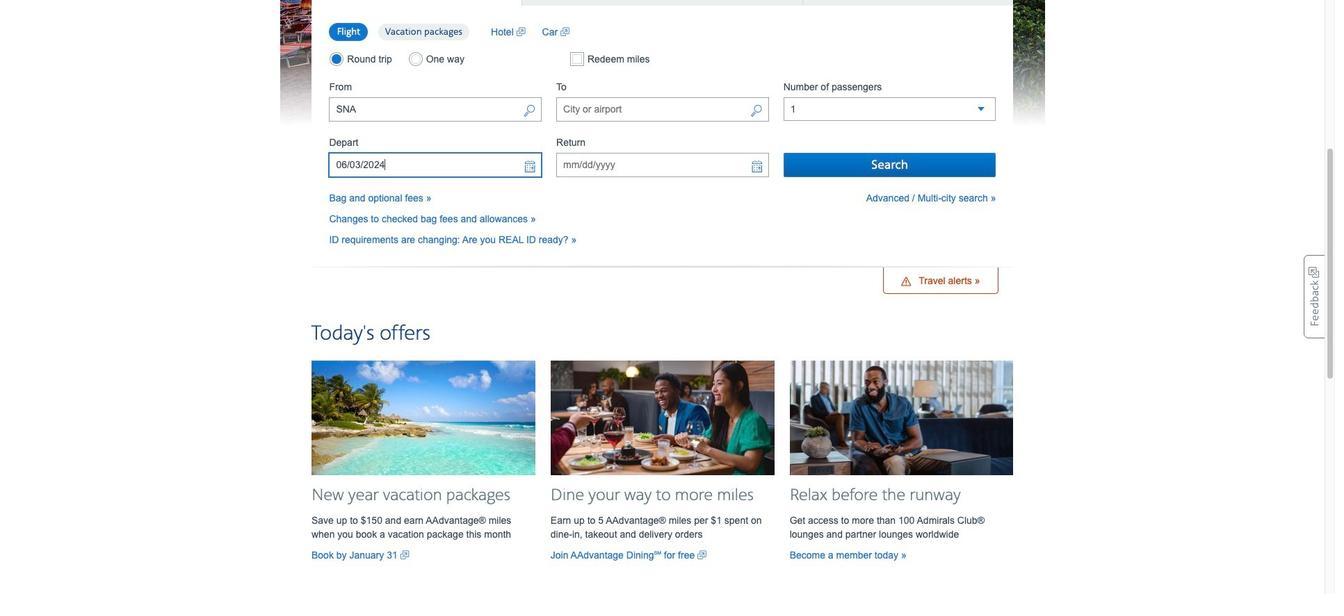 Task type: vqa. For each thing, say whether or not it's contained in the screenshot.
Flight
no



Task type: locate. For each thing, give the bounding box(es) containing it.
2 mm/dd/yyyy text field from the left
[[556, 153, 769, 177]]

3 tab from the left
[[803, 0, 1014, 5]]

1 tab from the left
[[312, 0, 522, 6]]

1 search image from the left
[[523, 104, 536, 120]]

tab
[[312, 0, 522, 6], [522, 0, 803, 5], [803, 0, 1014, 5]]

1 horizontal spatial mm/dd/yyyy text field
[[556, 153, 769, 177]]

1 option group from the top
[[329, 22, 477, 42]]

tab list
[[312, 0, 1014, 6]]

1 vertical spatial option group
[[329, 52, 542, 66]]

1 horizontal spatial search image
[[750, 104, 763, 120]]

search image
[[523, 104, 536, 120], [750, 104, 763, 120]]

0 vertical spatial option group
[[329, 22, 477, 42]]

2 option group from the top
[[329, 52, 542, 66]]

mm/dd/yyyy text field down city or airport text field
[[556, 153, 769, 177]]

search image for city or airport text box
[[523, 104, 536, 120]]

mm/dd/yyyy text field down city or airport text box
[[329, 153, 542, 177]]

0 horizontal spatial mm/dd/yyyy text field
[[329, 153, 542, 177]]

2 search image from the left
[[750, 104, 763, 120]]

option group
[[329, 22, 477, 42], [329, 52, 542, 66]]

mm/dd/yyyy text field
[[329, 153, 542, 177], [556, 153, 769, 177]]

leave feedback, opens external site in new window image
[[1304, 255, 1325, 339]]

1 horizontal spatial newpage image
[[561, 25, 570, 39]]

0 horizontal spatial search image
[[523, 104, 536, 120]]

newpage image
[[561, 25, 570, 39], [400, 549, 409, 563], [698, 549, 707, 563]]

None submit
[[784, 153, 996, 177]]



Task type: describe. For each thing, give the bounding box(es) containing it.
1 mm/dd/yyyy text field from the left
[[329, 153, 542, 177]]

newpage image
[[517, 25, 526, 39]]

2 horizontal spatial newpage image
[[698, 549, 707, 563]]

City or airport text field
[[556, 97, 769, 122]]

0 horizontal spatial newpage image
[[400, 549, 409, 563]]

book new destinations to europe. opens another site in a new window that may not meet accessibility guidelines. image
[[280, 0, 1045, 127]]

2 tab from the left
[[522, 0, 803, 5]]

search image for city or airport text field
[[750, 104, 763, 120]]

City or airport text field
[[329, 97, 542, 122]]



